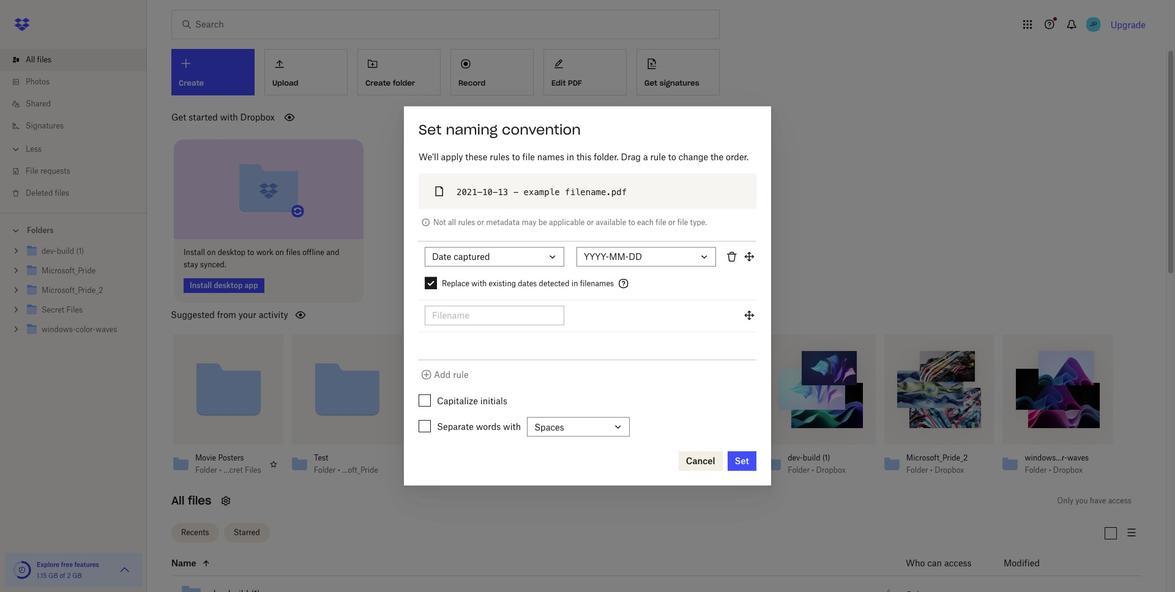 Task type: vqa. For each thing, say whether or not it's contained in the screenshot.
Create a recording in three steps
no



Task type: locate. For each thing, give the bounding box(es) containing it.
0 horizontal spatial on
[[207, 248, 216, 257]]

access right can
[[945, 558, 972, 569]]

dropbox down microsoft_pride_2 button
[[935, 466, 965, 475]]

folder down microsoft_pride at right bottom
[[670, 466, 692, 475]]

0 vertical spatial rule
[[651, 152, 666, 162]]

folder inside windows…r-waves folder • dropbox
[[1025, 466, 1047, 475]]

1 gb from the left
[[48, 573, 58, 580]]

pdf
[[568, 78, 582, 87]]

we'll
[[419, 152, 439, 162]]

get
[[645, 78, 658, 87], [171, 112, 186, 122]]

access right have
[[1109, 496, 1132, 506]]

set up we'll
[[419, 121, 442, 138]]

folder • dropbox button down microsoft_pride button
[[670, 466, 736, 476]]

dropbox inside the "microsoft_pride folder • dropbox"
[[698, 466, 728, 475]]

started
[[189, 112, 218, 122]]

or left available
[[587, 218, 594, 227]]

cancel button
[[679, 452, 723, 472]]

folder down movie
[[195, 466, 217, 475]]

you
[[1076, 496, 1088, 506]]

0 vertical spatial access
[[1109, 496, 1132, 506]]

2 folder from the left
[[314, 466, 336, 475]]

0 vertical spatial in
[[567, 152, 574, 162]]

set for set
[[735, 456, 749, 467]]

all up recents
[[171, 494, 185, 508]]

gb right 2
[[72, 573, 82, 580]]

•
[[219, 466, 222, 475], [338, 466, 340, 475], [694, 466, 696, 475], [812, 466, 815, 475], [931, 466, 933, 475], [1049, 466, 1052, 475]]

2 horizontal spatial with
[[503, 422, 521, 432]]

1 horizontal spatial get
[[645, 78, 658, 87]]

folder down "test"
[[314, 466, 336, 475]]

or left metadata
[[477, 218, 484, 227]]

folder down microsoft_pride_2
[[907, 466, 929, 475]]

2
[[67, 573, 71, 580]]

folder • dropbox button down windows…r-waves button
[[1025, 466, 1091, 476]]

• inside the "microsoft_pride folder • dropbox"
[[694, 466, 696, 475]]

synced.
[[200, 260, 226, 269]]

folder • dropbox button down microsoft_pride_2 button
[[907, 466, 973, 476]]

0 horizontal spatial with
[[220, 112, 238, 122]]

0 horizontal spatial or
[[477, 218, 484, 227]]

0 horizontal spatial all files
[[26, 55, 52, 64]]

available
[[596, 218, 627, 227]]

1 folder • dropbox button from the left
[[670, 466, 736, 476]]

2 horizontal spatial or
[[669, 218, 676, 227]]

gb
[[48, 573, 58, 580], [72, 573, 82, 580]]

all up the photos at the left top
[[26, 55, 35, 64]]

get left started
[[171, 112, 186, 122]]

set button
[[728, 452, 757, 472]]

or
[[477, 218, 484, 227], [587, 218, 594, 227], [669, 218, 676, 227]]

rules
[[490, 152, 510, 162], [458, 218, 475, 227]]

0 horizontal spatial rules
[[458, 218, 475, 227]]

all files up the photos at the left top
[[26, 55, 52, 64]]

set right "cancel"
[[735, 456, 749, 467]]

dropbox inside windows…r-waves folder • dropbox
[[1054, 466, 1083, 475]]

add to starred image
[[882, 587, 896, 593]]

these
[[466, 152, 488, 162]]

0 horizontal spatial set
[[419, 121, 442, 138]]

upgrade link
[[1111, 19, 1146, 30]]

file
[[523, 152, 535, 162], [656, 218, 667, 227], [678, 218, 688, 227]]

or right each
[[669, 218, 676, 227]]

rule right a
[[651, 152, 666, 162]]

group
[[0, 239, 147, 349]]

0 horizontal spatial gb
[[48, 573, 58, 580]]

(1)
[[823, 453, 831, 463]]

file left "names"
[[523, 152, 535, 162]]

rule
[[651, 152, 666, 162], [453, 370, 469, 380]]

recents
[[181, 528, 209, 538]]

0 vertical spatial all files
[[26, 55, 52, 64]]

install
[[184, 248, 205, 257]]

1 horizontal spatial rules
[[490, 152, 510, 162]]

2 gb from the left
[[72, 573, 82, 580]]

all files
[[26, 55, 52, 64], [171, 494, 211, 508]]

0 vertical spatial with
[[220, 112, 238, 122]]

microsoft_pride_2 folder • dropbox
[[907, 453, 968, 475]]

5 folder from the left
[[907, 466, 929, 475]]

0 vertical spatial rules
[[490, 152, 510, 162]]

files right deleted
[[55, 189, 69, 198]]

1 folder from the left
[[195, 466, 217, 475]]

1 horizontal spatial with
[[472, 279, 487, 288]]

1 horizontal spatial all
[[171, 494, 185, 508]]

get for get signatures
[[645, 78, 658, 87]]

• down microsoft_pride at right bottom
[[694, 466, 696, 475]]

0 horizontal spatial rule
[[453, 370, 469, 380]]

file left "type." on the top right of page
[[678, 218, 688, 227]]

0 horizontal spatial all
[[26, 55, 35, 64]]

YYYY-MM-DD button
[[577, 247, 716, 267]]

edit
[[552, 78, 566, 87]]

1 vertical spatial set
[[735, 456, 749, 467]]

change
[[679, 152, 709, 162]]

add
[[434, 370, 451, 380]]

mm-
[[609, 252, 629, 262]]

who
[[906, 558, 926, 569]]

folder • dropbox button down dev-build (1) button
[[788, 466, 854, 476]]

files left offline
[[286, 248, 301, 257]]

dropbox right started
[[240, 112, 275, 122]]

gb left "of"
[[48, 573, 58, 580]]

1 vertical spatial rules
[[458, 218, 475, 227]]

dev-build (1) folder • dropbox
[[788, 453, 846, 475]]

1 horizontal spatial or
[[587, 218, 594, 227]]

• down windows…r-
[[1049, 466, 1052, 475]]

with right started
[[220, 112, 238, 122]]

4 folder from the left
[[788, 466, 810, 475]]

capitalize initials
[[437, 396, 508, 407]]

table
[[154, 552, 1142, 593]]

words
[[476, 422, 501, 432]]

0 vertical spatial get
[[645, 78, 658, 87]]

rules right all
[[458, 218, 475, 227]]

• down microsoft_pride_2
[[931, 466, 933, 475]]

file right each
[[656, 218, 667, 227]]

dropbox down microsoft_pride button
[[698, 466, 728, 475]]

test folder • …oft_pride
[[314, 453, 378, 475]]

folder inside dev-build (1) folder • dropbox
[[788, 466, 810, 475]]

deleted files link
[[10, 182, 147, 205]]

microsoft_pride
[[670, 453, 724, 463]]

dropbox inside 'microsoft_pride_2 folder • dropbox'
[[935, 466, 965, 475]]

0 vertical spatial set
[[419, 121, 442, 138]]

2 horizontal spatial file
[[678, 218, 688, 227]]

dropbox down windows…r-waves button
[[1054, 466, 1083, 475]]

can
[[928, 558, 942, 569]]

folder • …cret files button
[[195, 466, 261, 476]]

folder down 'dev-'
[[788, 466, 810, 475]]

get left signatures
[[645, 78, 658, 87]]

upgrade
[[1111, 19, 1146, 30]]

get signatures
[[645, 78, 700, 87]]

get inside button
[[645, 78, 658, 87]]

folder • dropbox button for dev-
[[788, 466, 854, 476]]

set for set naming convention
[[419, 121, 442, 138]]

all files up recents
[[171, 494, 211, 508]]

capitalize
[[437, 396, 478, 407]]

dropbox down (1)
[[817, 466, 846, 475]]

1 • from the left
[[219, 466, 222, 475]]

to left work
[[247, 248, 254, 257]]

to left each
[[629, 218, 635, 227]]

3 folder from the left
[[670, 466, 692, 475]]

folders
[[27, 226, 54, 235]]

access
[[1109, 496, 1132, 506], [945, 558, 972, 569]]

1 horizontal spatial set
[[735, 456, 749, 467]]

• left …cret
[[219, 466, 222, 475]]

6 • from the left
[[1049, 466, 1052, 475]]

quota usage element
[[12, 561, 32, 580]]

• down test button
[[338, 466, 340, 475]]

file requests
[[26, 167, 70, 176]]

on up synced.
[[207, 248, 216, 257]]

folder down windows…r-
[[1025, 466, 1047, 475]]

1 horizontal spatial all files
[[171, 494, 211, 508]]

dropbox
[[240, 112, 275, 122], [698, 466, 728, 475], [817, 466, 846, 475], [935, 466, 965, 475], [1054, 466, 1083, 475]]

on right work
[[276, 248, 284, 257]]

1 horizontal spatial on
[[276, 248, 284, 257]]

in
[[567, 152, 574, 162], [572, 279, 578, 288]]

name button
[[171, 557, 876, 571]]

1 vertical spatial access
[[945, 558, 972, 569]]

2 folder • dropbox button from the left
[[788, 466, 854, 476]]

in right detected
[[572, 279, 578, 288]]

5 • from the left
[[931, 466, 933, 475]]

• down the build
[[812, 466, 815, 475]]

1 vertical spatial all files
[[171, 494, 211, 508]]

1 vertical spatial with
[[472, 279, 487, 288]]

less image
[[10, 143, 22, 156]]

photos link
[[10, 71, 147, 93]]

list containing all files
[[0, 42, 147, 213]]

shared link
[[10, 93, 147, 115]]

in left this
[[567, 152, 574, 162]]

3 folder • dropbox button from the left
[[907, 466, 973, 476]]

1 vertical spatial all
[[171, 494, 185, 508]]

files up the photos at the left top
[[37, 55, 52, 64]]

set inside button
[[735, 456, 749, 467]]

all
[[26, 55, 35, 64], [171, 494, 185, 508]]

rules right the these
[[490, 152, 510, 162]]

signatures
[[660, 78, 700, 87]]

all files inside list item
[[26, 55, 52, 64]]

separate
[[437, 422, 474, 432]]

all inside all files link
[[26, 55, 35, 64]]

• inside 'microsoft_pride_2 folder • dropbox'
[[931, 466, 933, 475]]

dropbox for microsoft_pride_2 folder • dropbox
[[935, 466, 965, 475]]

less
[[26, 145, 42, 154]]

0 horizontal spatial access
[[945, 558, 972, 569]]

rule inside button
[[453, 370, 469, 380]]

filenames
[[580, 279, 614, 288]]

6 folder from the left
[[1025, 466, 1047, 475]]

names
[[537, 152, 565, 162]]

test button
[[314, 453, 380, 463]]

1 vertical spatial rule
[[453, 370, 469, 380]]

file
[[26, 167, 38, 176]]

with right "words"
[[503, 422, 521, 432]]

4 • from the left
[[812, 466, 815, 475]]

0 horizontal spatial get
[[171, 112, 186, 122]]

with left existing
[[472, 279, 487, 288]]

4 folder • dropbox button from the left
[[1025, 466, 1091, 476]]

dropbox inside dev-build (1) folder • dropbox
[[817, 466, 846, 475]]

3 • from the left
[[694, 466, 696, 475]]

1 vertical spatial get
[[171, 112, 186, 122]]

10-
[[483, 187, 498, 197]]

create folder
[[366, 78, 415, 87]]

1 horizontal spatial gb
[[72, 573, 82, 580]]

2 • from the left
[[338, 466, 340, 475]]

dropbox for get started with dropbox
[[240, 112, 275, 122]]

rule right add
[[453, 370, 469, 380]]

0 vertical spatial all
[[26, 55, 35, 64]]

1 on from the left
[[207, 248, 216, 257]]

-
[[514, 187, 519, 197]]

2 vertical spatial with
[[503, 422, 521, 432]]

shared
[[26, 99, 51, 108]]

have
[[1090, 496, 1107, 506]]

list
[[0, 42, 147, 213]]

set naming convention dialog
[[404, 106, 772, 486]]



Task type: describe. For each thing, give the bounding box(es) containing it.
not
[[434, 218, 446, 227]]

not all rules or metadata may be applicable or available to each file or file type.
[[434, 218, 707, 227]]

all files list item
[[0, 49, 147, 71]]

1 horizontal spatial access
[[1109, 496, 1132, 506]]

applicable
[[549, 218, 585, 227]]

• inside windows…r-waves folder • dropbox
[[1049, 466, 1052, 475]]

Spaces button
[[527, 418, 630, 437]]

• inside dev-build (1) folder • dropbox
[[812, 466, 815, 475]]

2 on from the left
[[276, 248, 284, 257]]

explore free features 1.15 gb of 2 gb
[[37, 561, 99, 580]]

windows…r-waves folder • dropbox
[[1025, 453, 1089, 475]]

starred button
[[224, 524, 270, 543]]

Filename text field
[[432, 309, 557, 323]]

apply
[[441, 152, 463, 162]]

folder inside movie posters folder • …cret files
[[195, 466, 217, 475]]

suggested from your activity
[[171, 310, 288, 320]]

captured
[[454, 252, 490, 262]]

dd
[[629, 252, 642, 262]]

• inside movie posters folder • …cret files
[[219, 466, 222, 475]]

folder inside 'microsoft_pride_2 folder • dropbox'
[[907, 466, 929, 475]]

dev-
[[788, 453, 803, 463]]

your
[[239, 310, 257, 320]]

name dev-build (1), modified 12/5/2023 2:18 pm, element
[[171, 577, 1142, 593]]

date captured
[[432, 252, 490, 262]]

dev-build (1) button
[[788, 453, 854, 463]]

folder • dropbox button for microsoft_pride_2
[[907, 466, 973, 476]]

starred
[[234, 528, 260, 538]]

with for started
[[220, 112, 238, 122]]

to inside install on desktop to work on files offline and stay synced.
[[247, 248, 254, 257]]

the
[[711, 152, 724, 162]]

from
[[217, 310, 236, 320]]

be
[[539, 218, 547, 227]]

1.15
[[37, 573, 47, 580]]

initials
[[481, 396, 508, 407]]

microsoft_pride folder • dropbox
[[670, 453, 728, 475]]

deleted
[[26, 189, 53, 198]]

windows…r-
[[1025, 453, 1068, 463]]

all files link
[[10, 49, 147, 71]]

movie
[[195, 453, 216, 463]]

to down set naming convention
[[512, 152, 520, 162]]

activity
[[259, 310, 288, 320]]

folder inside the "microsoft_pride folder • dropbox"
[[670, 466, 692, 475]]

free
[[61, 561, 73, 569]]

signatures
[[26, 121, 64, 130]]

record button
[[451, 49, 534, 96]]

drag
[[621, 152, 641, 162]]

yyyy-
[[584, 252, 609, 262]]

desktop
[[218, 248, 245, 257]]

edit pdf button
[[544, 49, 627, 96]]

Date captured button
[[425, 247, 565, 267]]

edit pdf
[[552, 78, 582, 87]]

create
[[366, 78, 391, 87]]

1 or from the left
[[477, 218, 484, 227]]

folder • dropbox button for microsoft_pride
[[670, 466, 736, 476]]

13
[[498, 187, 508, 197]]

posters
[[218, 453, 244, 463]]

files up recents
[[188, 494, 211, 508]]

offline
[[303, 248, 324, 257]]

…cret
[[224, 466, 243, 475]]

all
[[448, 218, 456, 227]]

dropbox image
[[10, 12, 34, 37]]

photos
[[26, 77, 50, 86]]

existing
[[489, 279, 516, 288]]

may
[[522, 218, 537, 227]]

1 vertical spatial in
[[572, 279, 578, 288]]

of
[[60, 573, 65, 580]]

filename.pdf
[[565, 187, 627, 197]]

build
[[803, 453, 821, 463]]

signatures link
[[10, 115, 147, 137]]

folders button
[[0, 221, 147, 239]]

add rule
[[434, 370, 469, 380]]

windows…r-waves button
[[1025, 453, 1091, 463]]

install on desktop to work on files offline and stay synced.
[[184, 248, 340, 269]]

set naming convention
[[419, 121, 581, 138]]

files inside all files link
[[37, 55, 52, 64]]

folder inside the "test folder • …oft_pride"
[[314, 466, 336, 475]]

metadata
[[486, 218, 520, 227]]

to left change
[[668, 152, 677, 162]]

table containing name
[[154, 552, 1142, 593]]

get for get started with dropbox
[[171, 112, 186, 122]]

with for words
[[503, 422, 521, 432]]

1 horizontal spatial rule
[[651, 152, 666, 162]]

1 horizontal spatial file
[[656, 218, 667, 227]]

files inside deleted files link
[[55, 189, 69, 198]]

folder • dropbox button for windows…r-
[[1025, 466, 1091, 476]]

a
[[643, 152, 648, 162]]

2 or from the left
[[587, 218, 594, 227]]

who can access
[[906, 558, 972, 569]]

only
[[1058, 496, 1074, 506]]

get started with dropbox
[[171, 112, 275, 122]]

suggested
[[171, 310, 215, 320]]

modified
[[1004, 558, 1040, 569]]

file requests link
[[10, 160, 147, 182]]

folder.
[[594, 152, 619, 162]]

microsoft_pride_2
[[907, 453, 968, 463]]

recents button
[[171, 524, 219, 543]]

detected
[[539, 279, 570, 288]]

cancel
[[686, 456, 716, 467]]

features
[[74, 561, 99, 569]]

0 horizontal spatial file
[[523, 152, 535, 162]]

only you have access
[[1058, 496, 1132, 506]]

deleted files
[[26, 189, 69, 198]]

• inside the "test folder • …oft_pride"
[[338, 466, 340, 475]]

files inside install on desktop to work on files offline and stay synced.
[[286, 248, 301, 257]]

add rule button
[[419, 368, 469, 383]]

modified button
[[1004, 557, 1072, 571]]

3 or from the left
[[669, 218, 676, 227]]

dropbox for microsoft_pride folder • dropbox
[[698, 466, 728, 475]]

type.
[[690, 218, 707, 227]]

movie posters button
[[195, 453, 261, 463]]

folder
[[393, 78, 415, 87]]

waves
[[1068, 453, 1089, 463]]

replace with existing dates detected in filenames
[[442, 279, 614, 288]]

…oft_pride
[[342, 466, 378, 475]]

record
[[459, 78, 486, 87]]

example
[[524, 187, 560, 197]]

microsoft_pride button
[[670, 453, 736, 463]]



